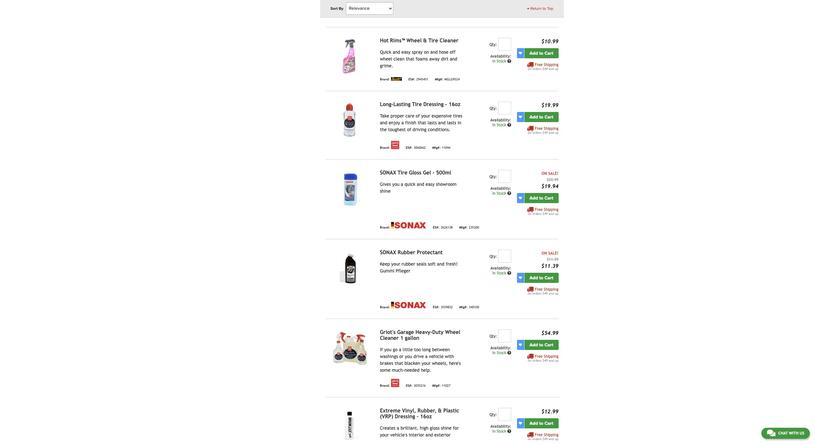 Task type: locate. For each thing, give the bounding box(es) containing it.
1 orders from the top
[[533, 67, 542, 71]]

shipping down $19.99
[[544, 126, 559, 131]]

add to cart down $12.99
[[530, 421, 554, 426]]

2 free from the top
[[535, 126, 543, 131]]

that
[[406, 56, 415, 61], [418, 120, 426, 125], [395, 361, 403, 366]]

cleaner left 1
[[380, 335, 399, 341]]

your up pfleger
[[392, 261, 401, 267]]

that up driving
[[418, 120, 426, 125]]

es#: for gloss
[[433, 226, 440, 229]]

with up here's
[[445, 354, 454, 359]]

es#: left 3035216 at right
[[406, 384, 413, 388]]

cart for $12.99
[[545, 421, 554, 426]]

cart down the "$11.39"
[[545, 275, 554, 281]]

gloss
[[409, 170, 422, 176]]

4 add to cart button from the top
[[525, 273, 559, 283]]

2 horizontal spatial you
[[405, 354, 412, 359]]

free for $12.99
[[535, 433, 543, 437]]

up down $19.99
[[555, 131, 559, 134]]

to down $54.99 on the bottom of page
[[540, 342, 544, 348]]

1 vertical spatial dressing
[[395, 413, 415, 420]]

sale! inside on sale! $11.99 $11.39
[[549, 251, 559, 255]]

0 vertical spatial that
[[406, 56, 415, 61]]

to down $19.94
[[540, 195, 544, 201]]

mfg#: left 11027
[[433, 384, 441, 388]]

2 vertical spatial you
[[405, 354, 412, 359]]

1 sonax - corporate logo image from the top
[[391, 222, 427, 229]]

2 vertical spatial question circle image
[[508, 271, 512, 275]]

16oz up tires
[[449, 101, 461, 107]]

easy inside quick and easy spray on and hose off wheel clean that foams away dirt and grime.
[[402, 49, 411, 55]]

to down $12.99
[[540, 421, 544, 426]]

1 vertical spatial sonax
[[380, 249, 396, 255]]

your down long-lasting tire dressing - 16oz
[[422, 113, 431, 118]]

to for $12.99 the add to cart button
[[540, 421, 544, 426]]

$10.99
[[542, 38, 559, 45]]

driving
[[413, 127, 427, 132]]

2 vertical spatial question circle image
[[508, 429, 512, 433]]

orders for $54.99
[[533, 359, 542, 362]]

1 horizontal spatial lasts
[[447, 120, 456, 125]]

to
[[543, 6, 546, 11], [540, 50, 544, 56], [540, 114, 544, 120], [540, 195, 544, 201], [540, 275, 544, 281], [540, 342, 544, 348], [540, 421, 544, 426]]

free shipping on orders $49 and up
[[528, 62, 559, 71], [528, 126, 559, 134], [528, 207, 559, 215], [528, 287, 559, 295], [528, 354, 559, 362], [528, 433, 559, 441]]

tire left 'gloss'
[[398, 170, 408, 176]]

add to cart down the "$11.39"
[[530, 275, 554, 281]]

3 add to cart from the top
[[530, 195, 554, 201]]

off
[[450, 49, 456, 55]]

5 up from the top
[[555, 359, 559, 362]]

1 sale! from the top
[[549, 171, 559, 176]]

add to cart down $10.99
[[530, 50, 554, 56]]

& left plastic
[[438, 408, 442, 414]]

1 vertical spatial -
[[433, 170, 435, 176]]

cart down $19.99
[[545, 114, 554, 120]]

up down $54.99 on the bottom of page
[[555, 359, 559, 362]]

cleaner for hot rims™ wheel & tire cleaner
[[440, 37, 459, 44]]

free shipping on orders $49 and up down $19.94
[[528, 207, 559, 215]]

take proper care of your expensive tires and enjoy a finish that lasts and lasts in the toughest of driving conditions.
[[380, 113, 463, 132]]

brand: for sonax tire gloss gel - 500ml
[[380, 226, 390, 229]]

1 in stock from the top
[[493, 59, 508, 63]]

long
[[422, 347, 431, 352]]

in stock for sonax tire gloss gel - 500ml
[[493, 191, 508, 196]]

0 vertical spatial tire
[[429, 37, 438, 44]]

0 vertical spatial question circle image
[[508, 59, 512, 63]]

4 stock from the top
[[497, 271, 507, 275]]

mfg#: 340100
[[460, 306, 479, 309]]

2 horizontal spatial -
[[446, 101, 447, 107]]

0 vertical spatial with
[[445, 354, 454, 359]]

1 add to wish list image from the top
[[519, 276, 522, 279]]

free down $19.94
[[535, 207, 543, 212]]

1 add to cart button from the top
[[525, 48, 559, 58]]

add to cart button down $19.94
[[525, 193, 559, 203]]

of down finish
[[407, 127, 412, 132]]

your inside keep your rubber seals soft and fresh! gummi pfleger
[[392, 261, 401, 267]]

5 brand: from the top
[[380, 306, 390, 309]]

free for $54.99
[[535, 354, 543, 359]]

3 brand: from the top
[[380, 146, 390, 150]]

1 vertical spatial sonax - corporate logo image
[[391, 302, 427, 309]]

$19.99
[[542, 102, 559, 108]]

0 horizontal spatial -
[[417, 413, 419, 420]]

mfg#: 10970
[[433, 14, 451, 17]]

shipping down $12.99
[[544, 433, 559, 437]]

free shipping on orders $49 and up down $19.99
[[528, 126, 559, 134]]

0 horizontal spatial &
[[424, 37, 427, 44]]

and right quick
[[417, 182, 425, 187]]

1 horizontal spatial wheel
[[445, 329, 461, 335]]

rims™
[[390, 37, 405, 44]]

1 lasts from the left
[[428, 120, 437, 125]]

qty: for sonax rubber protectant
[[490, 254, 497, 259]]

0 vertical spatial question circle image
[[508, 123, 512, 127]]

3 shipping from the top
[[544, 207, 559, 212]]

or
[[400, 354, 404, 359]]

1 vertical spatial wheel
[[445, 329, 461, 335]]

add to cart
[[530, 50, 554, 56], [530, 114, 554, 120], [530, 195, 554, 201], [530, 275, 554, 281], [530, 342, 554, 348], [530, 421, 554, 426]]

to for fourth the add to cart button from the top
[[540, 275, 544, 281]]

2 horizontal spatial that
[[418, 120, 426, 125]]

mfg#: for griot's garage heavy-duty wheel cleaner 1 gallon
[[433, 384, 441, 388]]

on up $20.99 at right top
[[542, 171, 547, 176]]

mfg#: left 'mglg9524'
[[435, 78, 443, 81]]

2 sale! from the top
[[549, 251, 559, 255]]

up down $10.99
[[555, 67, 559, 71]]

add to wish list image for $54.99
[[519, 343, 522, 347]]

2 shipping from the top
[[544, 126, 559, 131]]

enjoy
[[389, 120, 400, 125]]

es#3672369 - 10970 - wheel cleaner - 22 oz - griot's garage - this highly-concentrated formula clings, penetrates, and loosens brake dust, grit, and road grime. - griot's - audi bmw volkswagen mercedes benz mini porsche image
[[325, 0, 375, 3]]

that up much-
[[395, 361, 403, 366]]

sale! inside on sale! $20.99 $19.94
[[549, 171, 559, 176]]

add to cart for $12.99
[[530, 421, 554, 426]]

meguiars - corporate logo image
[[391, 77, 402, 81]]

1 sonax from the top
[[380, 170, 396, 176]]

in stock
[[493, 59, 508, 63], [493, 123, 508, 127], [493, 191, 508, 196], [493, 271, 508, 275], [493, 351, 508, 355], [493, 429, 508, 434]]

shipping
[[544, 62, 559, 67], [544, 126, 559, 131], [544, 207, 559, 212], [544, 287, 559, 292], [544, 354, 559, 359], [544, 433, 559, 437]]

lasts left "in"
[[447, 120, 456, 125]]

clean
[[394, 56, 405, 61]]

availability:
[[491, 54, 512, 59], [491, 118, 512, 122], [491, 186, 512, 191], [491, 266, 512, 270], [491, 346, 512, 350], [491, 424, 512, 429]]

0 vertical spatial 16oz
[[449, 101, 461, 107]]

hot
[[380, 37, 389, 44]]

5 in stock from the top
[[493, 351, 508, 355]]

cleaner
[[440, 37, 459, 44], [380, 335, 399, 341]]

cart for $19.99
[[545, 114, 554, 120]]

and down high
[[426, 432, 433, 438]]

es#:
[[406, 14, 413, 17], [409, 78, 415, 81], [406, 146, 413, 150], [433, 226, 440, 229], [433, 306, 440, 309], [406, 384, 413, 388]]

3 griot's - corporate logo image from the top
[[391, 379, 400, 387]]

add to cart down $19.99
[[530, 114, 554, 120]]

1 vertical spatial add to wish list image
[[519, 422, 522, 425]]

wheel
[[407, 37, 422, 44], [445, 329, 461, 335]]

that down spray
[[406, 56, 415, 61]]

add to cart for $19.99
[[530, 114, 554, 120]]

6 qty: from the top
[[490, 412, 497, 417]]

2 add from the top
[[530, 114, 538, 120]]

$49 down $10.99
[[543, 67, 548, 71]]

$49 for $19.99
[[543, 131, 548, 134]]

gloss
[[430, 425, 440, 431]]

1 vertical spatial griot's - corporate logo image
[[391, 141, 400, 149]]

1 horizontal spatial cleaner
[[440, 37, 459, 44]]

1 vertical spatial on
[[542, 251, 547, 255]]

free shipping on orders $49 and up for $12.99
[[528, 433, 559, 441]]

your inside creates a brilliant, high gloss shine for your vehicle's interior and exterior
[[380, 432, 389, 438]]

- right vinyl,
[[417, 413, 419, 420]]

proper
[[391, 113, 404, 118]]

5 shipping from the top
[[544, 354, 559, 359]]

your down creates
[[380, 432, 389, 438]]

griot's garage heavy-duty wheel cleaner 1 gallon link
[[380, 329, 461, 341]]

1 add to cart from the top
[[530, 50, 554, 56]]

5 add to cart button from the top
[[525, 340, 559, 350]]

lasts
[[428, 120, 437, 125], [447, 120, 456, 125]]

on for $19.94
[[542, 171, 547, 176]]

1 vertical spatial that
[[418, 120, 426, 125]]

sonax rubber protectant link
[[380, 249, 443, 255]]

sort
[[331, 6, 338, 11]]

0 vertical spatial sale!
[[549, 171, 559, 176]]

a left finish
[[402, 120, 404, 125]]

shine inside creates a brilliant, high gloss shine for your vehicle's interior and exterior
[[441, 425, 452, 431]]

finish
[[405, 120, 417, 125]]

up for $12.99
[[555, 437, 559, 441]]

1 availability: from the top
[[491, 54, 512, 59]]

cart for $54.99
[[545, 342, 554, 348]]

6 cart from the top
[[545, 421, 554, 426]]

add to cart button for $10.99
[[525, 48, 559, 58]]

stock for long-lasting tire dressing - 16oz
[[497, 123, 507, 127]]

6 free shipping on orders $49 and up from the top
[[528, 433, 559, 441]]

1 add to wish list image from the top
[[519, 52, 522, 55]]

1 vertical spatial &
[[438, 408, 442, 414]]

1 vertical spatial question circle image
[[508, 351, 512, 355]]

1 vertical spatial shine
[[441, 425, 452, 431]]

griot's - corporate logo image left es#: 3672369
[[391, 9, 400, 17]]

2 sonax from the top
[[380, 249, 396, 255]]

5 cart from the top
[[545, 342, 554, 348]]

stock for sonax rubber protectant
[[497, 271, 507, 275]]

a right go
[[399, 347, 402, 352]]

that inside "take proper care of your expensive tires and enjoy a finish that lasts and lasts in the toughest of driving conditions."
[[418, 120, 426, 125]]

duty
[[433, 329, 444, 335]]

0 horizontal spatial lasts
[[428, 120, 437, 125]]

2 add to wish list image from the top
[[519, 115, 522, 119]]

1 horizontal spatial easy
[[426, 182, 435, 187]]

between
[[432, 347, 450, 352]]

shine up the exterior
[[441, 425, 452, 431]]

with inside if you go a little too long between washings or you drive a vehicle with brakes that blacken your wheels, here's some much-needed help.
[[445, 354, 454, 359]]

0 horizontal spatial dressing
[[395, 413, 415, 420]]

1 vertical spatial you
[[385, 347, 392, 352]]

1 free shipping on orders $49 and up from the top
[[528, 62, 559, 71]]

4 up from the top
[[555, 292, 559, 295]]

es#2619132 - tvd10716 - extreme vinyl, rubber, & plastic (vrp) dressing - 16oz - creates a brilliant, high gloss shine for your vehicle's interior and exterior - chemical guys - audi bmw volkswagen mercedes benz mini porsche image
[[325, 408, 375, 444]]

add to cart button for $12.99
[[525, 418, 559, 428]]

1 horizontal spatial dressing
[[424, 101, 444, 107]]

wheel
[[380, 56, 392, 61]]

in
[[458, 120, 462, 125]]

0 vertical spatial you
[[393, 182, 400, 187]]

mfg#:
[[433, 14, 441, 17], [435, 78, 443, 81], [433, 146, 441, 150], [460, 226, 468, 229], [460, 306, 468, 309], [433, 384, 441, 388]]

0 horizontal spatial you
[[385, 347, 392, 352]]

1 horizontal spatial you
[[393, 182, 400, 187]]

1 vertical spatial tire
[[412, 101, 422, 107]]

shine inside the gives you a quick and easy showroom shine
[[380, 188, 391, 194]]

brand: for sonax rubber protectant
[[380, 306, 390, 309]]

up down the "$11.39"
[[555, 292, 559, 295]]

add to wish list image for fourth the add to cart button from the top
[[519, 276, 522, 279]]

1 qty: from the top
[[490, 42, 497, 47]]

$49 down $19.94
[[543, 212, 548, 215]]

1 vertical spatial easy
[[426, 182, 435, 187]]

mfg#: left 235200 at right bottom
[[460, 226, 468, 229]]

11027
[[442, 384, 451, 388]]

2 free shipping on orders $49 and up from the top
[[528, 126, 559, 134]]

1 up from the top
[[555, 67, 559, 71]]

up for $10.99
[[555, 67, 559, 71]]

2 add to cart from the top
[[530, 114, 554, 120]]

orders down $19.94
[[533, 212, 542, 215]]

you
[[393, 182, 400, 187], [385, 347, 392, 352], [405, 354, 412, 359]]

cleaner inside the griot's garage heavy-duty wheel cleaner 1 gallon
[[380, 335, 399, 341]]

orders for $19.99
[[533, 131, 542, 134]]

shipping down the "$11.39"
[[544, 287, 559, 292]]

stock for sonax tire gloss gel - 500ml
[[497, 191, 507, 196]]

free down $19.99
[[535, 126, 543, 131]]

add to cart down $19.94
[[530, 195, 554, 201]]

wheels,
[[432, 361, 448, 366]]

1 question circle image from the top
[[508, 59, 512, 63]]

to for the add to cart button associated with $54.99
[[540, 342, 544, 348]]

3 in stock from the top
[[493, 191, 508, 196]]

too
[[414, 347, 421, 352]]

es#: left 3060662
[[406, 146, 413, 150]]

0 vertical spatial sonax - corporate logo image
[[391, 222, 427, 229]]

0 vertical spatial sonax
[[380, 170, 396, 176]]

0 vertical spatial cleaner
[[440, 37, 459, 44]]

tire
[[429, 37, 438, 44], [412, 101, 422, 107], [398, 170, 408, 176]]

add to cart button down $10.99
[[525, 48, 559, 58]]

5 add from the top
[[530, 342, 538, 348]]

cart
[[545, 50, 554, 56], [545, 114, 554, 120], [545, 195, 554, 201], [545, 275, 554, 281], [545, 342, 554, 348], [545, 421, 554, 426]]

&
[[424, 37, 427, 44], [438, 408, 442, 414]]

add for $54.99
[[530, 342, 538, 348]]

orders down $12.99
[[533, 437, 542, 441]]

6 add from the top
[[530, 421, 538, 426]]

$49 down $54.99 on the bottom of page
[[543, 359, 548, 362]]

availability: for long-lasting tire dressing - 16oz
[[491, 118, 512, 122]]

2 vertical spatial -
[[417, 413, 419, 420]]

3060662
[[414, 146, 426, 150]]

1 horizontal spatial with
[[789, 431, 799, 436]]

& up foams
[[424, 37, 427, 44]]

- right the gel
[[433, 170, 435, 176]]

1 in from the top
[[493, 59, 496, 63]]

with left us
[[789, 431, 799, 436]]

3 in from the top
[[493, 191, 496, 196]]

shine down gives
[[380, 188, 391, 194]]

and down $54.99 on the bottom of page
[[549, 359, 554, 362]]

1 vertical spatial cleaner
[[380, 335, 399, 341]]

0 horizontal spatial 16oz
[[420, 413, 432, 420]]

1 horizontal spatial -
[[433, 170, 435, 176]]

es#: for protectant
[[433, 306, 440, 309]]

0 horizontal spatial that
[[395, 361, 403, 366]]

2 orders from the top
[[533, 131, 542, 134]]

1 horizontal spatial that
[[406, 56, 415, 61]]

cart down $54.99 on the bottom of page
[[545, 342, 554, 348]]

340100
[[469, 306, 479, 309]]

None number field
[[499, 38, 512, 51], [499, 101, 512, 115], [499, 170, 512, 183], [499, 250, 512, 263], [499, 329, 512, 342], [499, 408, 512, 421], [499, 38, 512, 51], [499, 101, 512, 115], [499, 170, 512, 183], [499, 250, 512, 263], [499, 329, 512, 342], [499, 408, 512, 421]]

6 brand: from the top
[[380, 384, 390, 388]]

on inside on sale! $11.99 $11.39
[[542, 251, 547, 255]]

add to wish list image
[[519, 52, 522, 55], [519, 115, 522, 119], [519, 196, 522, 200], [519, 343, 522, 347]]

sort by
[[331, 6, 344, 11]]

1 vertical spatial sale!
[[549, 251, 559, 255]]

1 vertical spatial of
[[407, 127, 412, 132]]

es#3559832 - 340100 - sonax rubber protectant - keep your rubber seals soft and fresh! gummi pfleger - sonax - audi bmw volkswagen mercedes benz mini porsche image
[[325, 250, 375, 287]]

1 horizontal spatial 16oz
[[449, 101, 461, 107]]

2 vertical spatial tire
[[398, 170, 408, 176]]

question circle image
[[508, 123, 512, 127], [508, 191, 512, 195], [508, 271, 512, 275]]

2 vertical spatial griot's - corporate logo image
[[391, 379, 400, 387]]

and inside the gives you a quick and easy showroom shine
[[417, 182, 425, 187]]

up
[[555, 67, 559, 71], [555, 131, 559, 134], [555, 212, 559, 215], [555, 292, 559, 295], [555, 359, 559, 362], [555, 437, 559, 441]]

6 shipping from the top
[[544, 433, 559, 437]]

a inside "take proper care of your expensive tires and enjoy a finish that lasts and lasts in the toughest of driving conditions."
[[402, 120, 404, 125]]

2 add to wish list image from the top
[[519, 422, 522, 425]]

orders down $19.99
[[533, 131, 542, 134]]

0 vertical spatial add to wish list image
[[519, 276, 522, 279]]

2 stock from the top
[[497, 123, 507, 127]]

$11.39
[[542, 263, 559, 269]]

shipping for $54.99
[[544, 354, 559, 359]]

1 stock from the top
[[497, 59, 507, 63]]

-
[[446, 101, 447, 107], [433, 170, 435, 176], [417, 413, 419, 420]]

add to cart button for $19.99
[[525, 112, 559, 122]]

you down little
[[405, 354, 412, 359]]

interior
[[409, 432, 424, 438]]

wheel inside the griot's garage heavy-duty wheel cleaner 1 gallon
[[445, 329, 461, 335]]

vehicle's
[[391, 432, 408, 438]]

5 free shipping on orders $49 and up from the top
[[528, 354, 559, 362]]

orders for $10.99
[[533, 67, 542, 71]]

- up expensive
[[446, 101, 447, 107]]

1 horizontal spatial shine
[[441, 425, 452, 431]]

1 cart from the top
[[545, 50, 554, 56]]

gummi
[[380, 268, 395, 273]]

2 lasts from the left
[[447, 120, 456, 125]]

- for 500ml
[[433, 170, 435, 176]]

quick and easy spray on and hose off wheel clean that foams away dirt and grime.
[[380, 49, 458, 68]]

question circle image for 500ml
[[508, 191, 512, 195]]

add to cart button down $19.99
[[525, 112, 559, 122]]

0 vertical spatial easy
[[402, 49, 411, 55]]

4 cart from the top
[[545, 275, 554, 281]]

in
[[493, 59, 496, 63], [493, 123, 496, 127], [493, 191, 496, 196], [493, 271, 496, 275], [493, 351, 496, 355], [493, 429, 496, 434]]

2 $49 from the top
[[543, 131, 548, 134]]

5 $49 from the top
[[543, 359, 548, 362]]

and inside keep your rubber seals soft and fresh! gummi pfleger
[[437, 261, 445, 267]]

3 availability: from the top
[[491, 186, 512, 191]]

6 $49 from the top
[[543, 437, 548, 441]]

cart down $19.94
[[545, 195, 554, 201]]

free down the "$11.39"
[[535, 287, 543, 292]]

that inside quick and easy spray on and hose off wheel clean that foams away dirt and grime.
[[406, 56, 415, 61]]

2 vertical spatial that
[[395, 361, 403, 366]]

2 up from the top
[[555, 131, 559, 134]]

$49 for $54.99
[[543, 359, 548, 362]]

on inside on sale! $20.99 $19.94
[[542, 171, 547, 176]]

in stock for hot rims™ wheel & tire cleaner
[[493, 59, 508, 63]]

free down $12.99
[[535, 433, 543, 437]]

mfg#: for sonax rubber protectant
[[460, 306, 468, 309]]

0 vertical spatial on
[[542, 171, 547, 176]]

you right if
[[385, 347, 392, 352]]

10970
[[442, 14, 451, 17]]

3 question circle image from the top
[[508, 429, 512, 433]]

es#: 3559832
[[433, 306, 453, 309]]

hot rims™ wheel & tire cleaner link
[[380, 37, 459, 44]]

1 horizontal spatial tire
[[412, 101, 422, 107]]

5 stock from the top
[[497, 351, 507, 355]]

shine
[[380, 188, 391, 194], [441, 425, 452, 431]]

2 horizontal spatial tire
[[429, 37, 438, 44]]

with
[[445, 354, 454, 359], [789, 431, 799, 436]]

you right gives
[[393, 182, 400, 187]]

2 in from the top
[[493, 123, 496, 127]]

2 question circle image from the top
[[508, 351, 512, 355]]

- inside extreme vinyl, rubber, & plastic (vrp) dressing - 16oz
[[417, 413, 419, 420]]

5 qty: from the top
[[490, 334, 497, 339]]

add to cart button down the "$11.39"
[[525, 273, 559, 283]]

on
[[542, 171, 547, 176], [542, 251, 547, 255]]

tire up the away
[[429, 37, 438, 44]]

qty: for griot's garage heavy-duty wheel cleaner 1 gallon
[[490, 334, 497, 339]]

16oz
[[449, 101, 461, 107], [420, 413, 432, 420]]

wheel up spray
[[407, 37, 422, 44]]

cleaner up off
[[440, 37, 459, 44]]

6 up from the top
[[555, 437, 559, 441]]

free shipping on orders $49 and up down $54.99 on the bottom of page
[[528, 354, 559, 362]]

sonax for sonax rubber protectant
[[380, 249, 396, 255]]

2 brand: from the top
[[380, 78, 390, 81]]

6 add to cart from the top
[[530, 421, 554, 426]]

1
[[401, 335, 404, 341]]

and down $19.94
[[549, 212, 554, 215]]

5 add to cart from the top
[[530, 342, 554, 348]]

2 griot's - corporate logo image from the top
[[391, 141, 400, 149]]

0 horizontal spatial tire
[[398, 170, 408, 176]]

orders down the "$11.39"
[[533, 292, 542, 295]]

5 orders from the top
[[533, 359, 542, 362]]

sonax - corporate logo image
[[391, 222, 427, 229], [391, 302, 427, 309]]

brand: for griot's garage heavy-duty wheel cleaner 1 gallon
[[380, 384, 390, 388]]

& for tire
[[424, 37, 427, 44]]

a
[[402, 120, 404, 125], [401, 182, 403, 187], [399, 347, 402, 352], [425, 354, 428, 359], [397, 425, 399, 431]]

0 vertical spatial shine
[[380, 188, 391, 194]]

up down $12.99
[[555, 437, 559, 441]]

brand: for long-lasting tire dressing - 16oz
[[380, 146, 390, 150]]

5 free from the top
[[535, 354, 543, 359]]

orders down $10.99
[[533, 67, 542, 71]]

& inside extreme vinyl, rubber, & plastic (vrp) dressing - 16oz
[[438, 408, 442, 414]]

1 vertical spatial 16oz
[[420, 413, 432, 420]]

dressing up brilliant,
[[395, 413, 415, 420]]

3672369
[[414, 14, 426, 17]]

2 qty: from the top
[[490, 106, 497, 111]]

0 vertical spatial of
[[416, 113, 420, 118]]

1 add from the top
[[530, 50, 538, 56]]

qty: for long-lasting tire dressing - 16oz
[[490, 106, 497, 111]]

to down $10.99
[[540, 50, 544, 56]]

2 sonax - corporate logo image from the top
[[391, 302, 427, 309]]

0 horizontal spatial shine
[[380, 188, 391, 194]]

sonax rubber protectant
[[380, 249, 443, 255]]

0 horizontal spatial wheel
[[407, 37, 422, 44]]

to down the "$11.39"
[[540, 275, 544, 281]]

cart down $10.99
[[545, 50, 554, 56]]

free shipping on orders $49 and up for $54.99
[[528, 354, 559, 362]]

question circle image
[[508, 59, 512, 63], [508, 351, 512, 355], [508, 429, 512, 433]]

16oz up high
[[420, 413, 432, 420]]

that inside if you go a little too long between washings or you drive a vehicle with brakes that blacken your wheels, here's some much-needed help.
[[395, 361, 403, 366]]

free shipping on orders $49 and up for $19.99
[[528, 126, 559, 134]]

0 vertical spatial wheel
[[407, 37, 422, 44]]

stock for griot's garage heavy-duty wheel cleaner 1 gallon
[[497, 351, 507, 355]]

4 in stock from the top
[[493, 271, 508, 275]]

add to cart down $54.99 on the bottom of page
[[530, 342, 554, 348]]

extreme vinyl, rubber, & plastic (vrp) dressing - 16oz
[[380, 408, 460, 420]]

availability: for sonax tire gloss gel - 500ml
[[491, 186, 512, 191]]

0 vertical spatial -
[[446, 101, 447, 107]]

caret up image
[[527, 7, 530, 10]]

1 vertical spatial question circle image
[[508, 191, 512, 195]]

in for sonax tire gloss gel - 500ml
[[493, 191, 496, 196]]

griot's - corporate logo image
[[391, 9, 400, 17], [391, 141, 400, 149], [391, 379, 400, 387]]

mfg#: left 11044
[[433, 146, 441, 150]]

0 vertical spatial griot's - corporate logo image
[[391, 9, 400, 17]]

little
[[403, 347, 413, 352]]

a down the long
[[425, 354, 428, 359]]

you inside the gives you a quick and easy showroom shine
[[393, 182, 400, 187]]

es#3035216 - 11027 - griot's garage heavy-duty wheel cleaner 1 gallon - if you go a little too long between washings or you drive a vehicle with brakes that blacken your wheels, here's some much-needed help. - griot's - audi bmw volkswagen mercedes benz mini porsche image
[[325, 329, 375, 367]]

mfg#: left 10970
[[433, 14, 441, 17]]

mfg#: left 340100
[[460, 306, 468, 309]]

0 horizontal spatial cleaner
[[380, 335, 399, 341]]

add to cart button down $12.99
[[525, 418, 559, 428]]

1 horizontal spatial &
[[438, 408, 442, 414]]

4 availability: from the top
[[491, 266, 512, 270]]

cart down $12.99
[[545, 421, 554, 426]]

es#: 3035216
[[406, 384, 426, 388]]

brakes
[[380, 361, 394, 366]]

1 question circle image from the top
[[508, 123, 512, 127]]

lasts up conditions.
[[428, 120, 437, 125]]

3 qty: from the top
[[490, 174, 497, 179]]

6 free from the top
[[535, 433, 543, 437]]

1 on from the top
[[542, 171, 547, 176]]

expensive
[[432, 113, 452, 118]]

on up $11.99
[[542, 251, 547, 255]]

6 stock from the top
[[497, 429, 507, 434]]

2 availability: from the top
[[491, 118, 512, 122]]

0 vertical spatial &
[[424, 37, 427, 44]]

add to wish list image
[[519, 276, 522, 279], [519, 422, 522, 425]]

6 add to cart button from the top
[[525, 418, 559, 428]]

$54.99
[[542, 330, 559, 336]]

on
[[424, 49, 429, 55], [528, 67, 532, 71], [528, 131, 532, 134], [528, 212, 532, 215], [528, 292, 532, 295], [528, 359, 532, 362], [528, 437, 532, 441]]

0 horizontal spatial easy
[[402, 49, 411, 55]]

0 horizontal spatial with
[[445, 354, 454, 359]]

4 in from the top
[[493, 271, 496, 275]]

1 $49 from the top
[[543, 67, 548, 71]]

in for long-lasting tire dressing - 16oz
[[493, 123, 496, 127]]

lasting
[[394, 101, 411, 107]]

free down $54.99 on the bottom of page
[[535, 354, 543, 359]]

free down $10.99
[[535, 62, 543, 67]]

add for $12.99
[[530, 421, 538, 426]]



Task type: describe. For each thing, give the bounding box(es) containing it.
much-
[[392, 368, 405, 373]]

sonax - corporate logo image for rubber
[[391, 302, 427, 309]]

add to cart for $10.99
[[530, 50, 554, 56]]

return to top
[[530, 6, 554, 11]]

availability: for griot's garage heavy-duty wheel cleaner 1 gallon
[[491, 346, 512, 350]]

griot's garage heavy-duty wheel cleaner 1 gallon
[[380, 329, 461, 341]]

chat with us
[[779, 431, 805, 436]]

blacken
[[405, 361, 421, 366]]

add to cart button for $54.99
[[525, 340, 559, 350]]

in for griot's garage heavy-duty wheel cleaner 1 gallon
[[493, 351, 496, 355]]

rubber,
[[418, 408, 437, 414]]

by
[[339, 6, 344, 11]]

add for $19.99
[[530, 114, 538, 120]]

add to wish list image for $10.99
[[519, 52, 522, 55]]

stock for hot rims™ wheel & tire cleaner
[[497, 59, 507, 63]]

es#: 2626138
[[433, 226, 453, 229]]

3 $49 from the top
[[543, 212, 548, 215]]

3 free shipping on orders $49 and up from the top
[[528, 207, 559, 215]]

heavy-
[[416, 329, 433, 335]]

3 free from the top
[[535, 207, 543, 212]]

on for $11.39
[[542, 251, 547, 255]]

top
[[547, 6, 554, 11]]

$11.99
[[547, 257, 559, 262]]

in for hot rims™ wheel & tire cleaner
[[493, 59, 496, 63]]

and up the away
[[431, 49, 438, 55]]

your inside if you go a little too long between washings or you drive a vehicle with brakes that blacken your wheels, here's some much-needed help.
[[422, 361, 431, 366]]

dressing inside extreme vinyl, rubber, & plastic (vrp) dressing - 16oz
[[395, 413, 415, 420]]

to for the add to cart button associated with $10.99
[[540, 50, 544, 56]]

question circle image for $54.99
[[508, 351, 512, 355]]

1 brand: from the top
[[380, 14, 390, 17]]

toughest
[[388, 127, 406, 132]]

on inside quick and easy spray on and hose off wheel clean that foams away dirt and grime.
[[424, 49, 429, 55]]

to left "top"
[[543, 6, 546, 11]]

soft
[[428, 261, 436, 267]]

sonax - corporate logo image for tire
[[391, 222, 427, 229]]

exterior
[[435, 432, 451, 438]]

keep
[[380, 261, 390, 267]]

shipping for $19.99
[[544, 126, 559, 131]]

4 free from the top
[[535, 287, 543, 292]]

quick
[[405, 182, 416, 187]]

long-lasting tire dressing - 16oz link
[[380, 101, 461, 107]]

and down $19.99
[[549, 131, 554, 134]]

add to wish list image for $12.99 the add to cart button
[[519, 422, 522, 425]]

0 horizontal spatial of
[[407, 127, 412, 132]]

sonax for sonax tire gloss gel - 500ml
[[380, 170, 396, 176]]

rubber
[[402, 261, 415, 267]]

and up the
[[380, 120, 388, 125]]

es#2626138 - 235200 - sonax tire gloss gel - 500ml - gives you a quick and easy showroom shine - sonax - audi bmw volkswagen mercedes benz mini porsche image
[[325, 170, 375, 207]]

extreme
[[380, 408, 401, 414]]

shipping for $12.99
[[544, 433, 559, 437]]

sonax tire gloss gel - 500ml link
[[380, 170, 452, 176]]

to for the add to cart button associated with $19.99
[[540, 114, 544, 120]]

vehicle
[[429, 354, 444, 359]]

sale! for $11.39
[[549, 251, 559, 255]]

griot's
[[380, 329, 396, 335]]

(vrp)
[[380, 413, 394, 420]]

1 vertical spatial with
[[789, 431, 799, 436]]

chat
[[779, 431, 788, 436]]

griot's - corporate logo image for long-
[[391, 141, 400, 149]]

up for $54.99
[[555, 359, 559, 362]]

in for sonax rubber protectant
[[493, 271, 496, 275]]

quick
[[380, 49, 392, 55]]

extreme vinyl, rubber, & plastic (vrp) dressing - 16oz link
[[380, 408, 460, 420]]

brilliant,
[[401, 425, 419, 431]]

return to top link
[[527, 6, 554, 11]]

away
[[430, 56, 440, 61]]

availability: for sonax rubber protectant
[[491, 266, 512, 270]]

in stock for sonax rubber protectant
[[493, 271, 508, 275]]

if
[[380, 347, 383, 352]]

gives
[[380, 182, 391, 187]]

for
[[453, 425, 459, 431]]

6 in from the top
[[493, 429, 496, 434]]

3 cart from the top
[[545, 195, 554, 201]]

3 add from the top
[[530, 195, 538, 201]]

and down the "$11.39"
[[549, 292, 554, 295]]

mglg9524
[[445, 78, 460, 81]]

es#: for wheel
[[409, 78, 415, 81]]

free for $19.99
[[535, 126, 543, 131]]

keep your rubber seals soft and fresh! gummi pfleger
[[380, 261, 458, 273]]

gel
[[423, 170, 431, 176]]

here's
[[449, 361, 461, 366]]

vinyl,
[[402, 408, 416, 414]]

0 vertical spatial dressing
[[424, 101, 444, 107]]

hose
[[439, 49, 449, 55]]

you for griot's
[[385, 347, 392, 352]]

a inside creates a brilliant, high gloss shine for your vehicle's interior and exterior
[[397, 425, 399, 431]]

mfg#: for hot rims™ wheel & tire cleaner
[[435, 78, 443, 81]]

showroom
[[436, 182, 457, 187]]

1 horizontal spatial of
[[416, 113, 420, 118]]

es#2945451 - mglg9524 - hot rims&trade; wheel & tire cleaner - quick and easy spray on and hose off wheel clean that foams away dirt and grime. - meguiars - audi bmw volkswagen mercedes benz mini porsche image
[[325, 38, 375, 75]]

3 add to wish list image from the top
[[519, 196, 522, 200]]

$12.99
[[542, 409, 559, 415]]

orders for $12.99
[[533, 437, 542, 441]]

brand: for hot rims™ wheel & tire cleaner
[[380, 78, 390, 81]]

mfg#: mglg9524
[[435, 78, 460, 81]]

es#: 3060662
[[406, 146, 426, 150]]

4 add to cart from the top
[[530, 275, 554, 281]]

us
[[800, 431, 805, 436]]

16oz inside extreme vinyl, rubber, & plastic (vrp) dressing - 16oz
[[420, 413, 432, 420]]

question circle image for $10.99
[[508, 59, 512, 63]]

mfg#: for long-lasting tire dressing - 16oz
[[433, 146, 441, 150]]

seals
[[417, 261, 427, 267]]

question circle image for 16oz
[[508, 123, 512, 127]]

and down $12.99
[[549, 437, 554, 441]]

pfleger
[[396, 268, 411, 273]]

protectant
[[417, 249, 443, 255]]

go
[[393, 347, 398, 352]]

3 add to cart button from the top
[[525, 193, 559, 203]]

a inside the gives you a quick and easy showroom shine
[[401, 182, 403, 187]]

washings
[[380, 354, 398, 359]]

sonax tire gloss gel - 500ml
[[380, 170, 452, 176]]

cleaner for griot's garage heavy-duty wheel cleaner 1 gallon
[[380, 335, 399, 341]]

shipping for $10.99
[[544, 62, 559, 67]]

4 $49 from the top
[[543, 292, 548, 295]]

3035216
[[414, 384, 426, 388]]

1 griot's - corporate logo image from the top
[[391, 9, 400, 17]]

4 shipping from the top
[[544, 287, 559, 292]]

and down $10.99
[[549, 67, 554, 71]]

high
[[420, 425, 429, 431]]

and inside creates a brilliant, high gloss shine for your vehicle's interior and exterior
[[426, 432, 433, 438]]

in stock for griot's garage heavy-duty wheel cleaner 1 gallon
[[493, 351, 508, 355]]

tires
[[453, 113, 463, 118]]

& for plastic
[[438, 408, 442, 414]]

griot's - corporate logo image for griot's
[[391, 379, 400, 387]]

and up clean
[[393, 49, 400, 55]]

6 in stock from the top
[[493, 429, 508, 434]]

add to wish list image for $19.99
[[519, 115, 522, 119]]

4 orders from the top
[[533, 292, 542, 295]]

easy inside the gives you a quick and easy showroom shine
[[426, 182, 435, 187]]

and down expensive
[[438, 120, 446, 125]]

to for fourth the add to cart button from the bottom
[[540, 195, 544, 201]]

2945451
[[417, 78, 429, 81]]

plastic
[[444, 408, 460, 414]]

conditions.
[[428, 127, 451, 132]]

cart for $10.99
[[545, 50, 554, 56]]

foams
[[416, 56, 428, 61]]

take
[[380, 113, 389, 118]]

mfg#: for sonax tire gloss gel - 500ml
[[460, 226, 468, 229]]

$49 for $12.99
[[543, 437, 548, 441]]

mfg#: 11044
[[433, 146, 451, 150]]

es#: left the 3672369
[[406, 14, 413, 17]]

long-
[[380, 101, 394, 107]]

3 up from the top
[[555, 212, 559, 215]]

drive
[[414, 354, 424, 359]]

- for 16oz
[[446, 101, 447, 107]]

3 orders from the top
[[533, 212, 542, 215]]

and down off
[[450, 56, 458, 61]]

garage
[[397, 329, 414, 335]]

500ml
[[436, 170, 452, 176]]

needed
[[405, 368, 420, 373]]

free shipping on orders $49 and up for $10.99
[[528, 62, 559, 71]]

es#3060662 - 11044 - long-lasting tire dressing - 16oz - take proper care of your expensive tires and enjoy a finish that lasts and lasts in the toughest of driving conditions. - griot's - audi bmw volkswagen mercedes benz mini porsche image
[[325, 101, 375, 139]]

sale! for $19.94
[[549, 171, 559, 176]]

3559832
[[441, 306, 453, 309]]

your inside "take proper care of your expensive tires and enjoy a finish that lasts and lasts in the toughest of driving conditions."
[[422, 113, 431, 118]]

4 free shipping on orders $49 and up from the top
[[528, 287, 559, 295]]

in stock for long-lasting tire dressing - 16oz
[[493, 123, 508, 127]]

$19.94
[[542, 183, 559, 189]]

hot rims™ wheel & tire cleaner
[[380, 37, 459, 44]]

4 add from the top
[[530, 275, 538, 281]]

grime.
[[380, 63, 394, 68]]

if you go a little too long between washings or you drive a vehicle with brakes that blacken your wheels, here's some much-needed help.
[[380, 347, 461, 373]]

$49 for $10.99
[[543, 67, 548, 71]]

availability: for hot rims™ wheel & tire cleaner
[[491, 54, 512, 59]]

qty: for sonax tire gloss gel - 500ml
[[490, 174, 497, 179]]

return
[[531, 6, 542, 11]]

dirt
[[441, 56, 449, 61]]

add to cart for $54.99
[[530, 342, 554, 348]]

you for sonax
[[393, 182, 400, 187]]

es#: 2945451
[[409, 78, 429, 81]]

3 question circle image from the top
[[508, 271, 512, 275]]

qty: for hot rims™ wheel & tire cleaner
[[490, 42, 497, 47]]

add for $10.99
[[530, 50, 538, 56]]

es#: for tire
[[406, 146, 413, 150]]

help.
[[421, 368, 432, 373]]

up for $19.99
[[555, 131, 559, 134]]

gallon
[[405, 335, 420, 341]]

comments image
[[767, 429, 776, 437]]

rubber
[[398, 249, 416, 255]]

6 availability: from the top
[[491, 424, 512, 429]]

gives you a quick and easy showroom shine
[[380, 182, 457, 194]]

creates a brilliant, high gloss shine for your vehicle's interior and exterior
[[380, 425, 459, 438]]

on sale! $11.99 $11.39
[[542, 251, 559, 269]]

free for $10.99
[[535, 62, 543, 67]]



Task type: vqa. For each thing, say whether or not it's contained in the screenshot.


